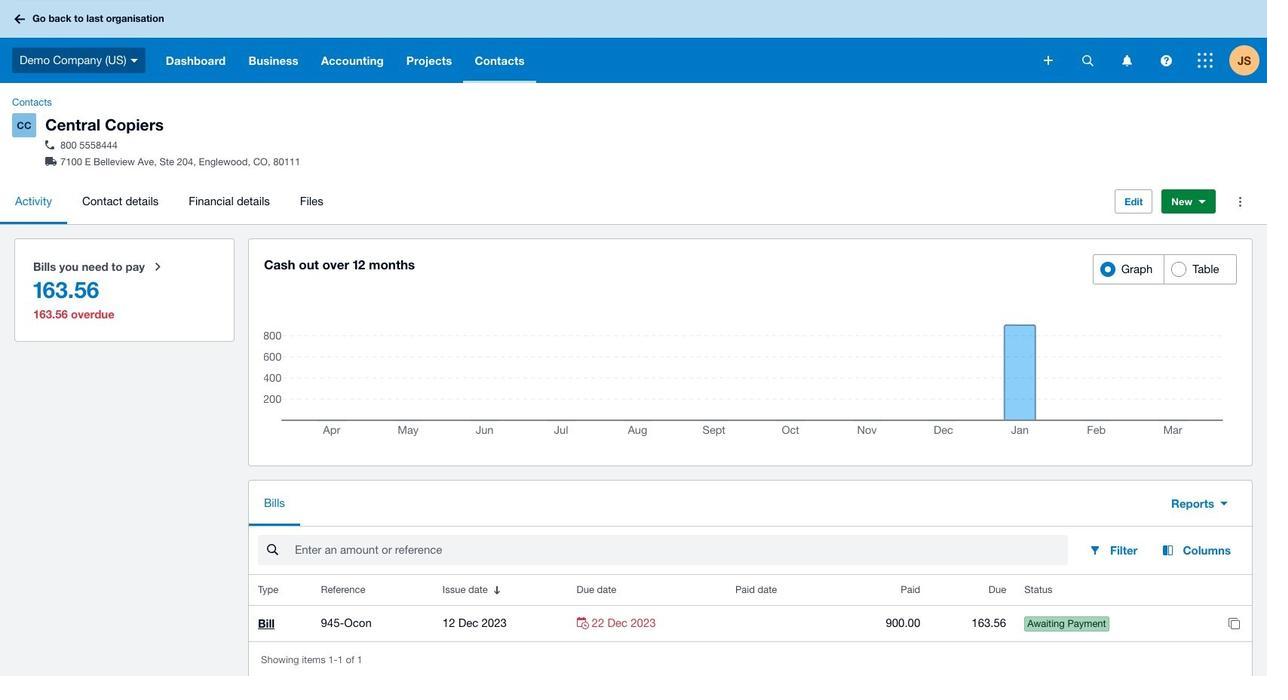 Task type: describe. For each thing, give the bounding box(es) containing it.
list of bills element
[[249, 575, 1253, 642]]

1 horizontal spatial svg image
[[1082, 55, 1094, 66]]



Task type: vqa. For each thing, say whether or not it's contained in the screenshot.
'add' at the right of the page
no



Task type: locate. For each thing, give the bounding box(es) containing it.
customise columns image
[[1156, 544, 1180, 556]]

None radio
[[24, 248, 225, 332]]

group
[[1093, 254, 1238, 285]]

0 horizontal spatial svg image
[[1044, 56, 1053, 65]]

svg image
[[14, 14, 25, 24], [1198, 53, 1213, 68], [1122, 55, 1132, 66], [1161, 55, 1172, 66], [130, 59, 138, 62]]

actions menu image
[[1225, 186, 1256, 217]]

Enter an amount or reference field
[[294, 536, 1069, 565]]

menu
[[0, 179, 1103, 224]]

banner
[[0, 0, 1268, 83]]

copy to draft bill image
[[1219, 608, 1250, 638]]

svg image
[[1082, 55, 1094, 66], [1044, 56, 1053, 65]]



